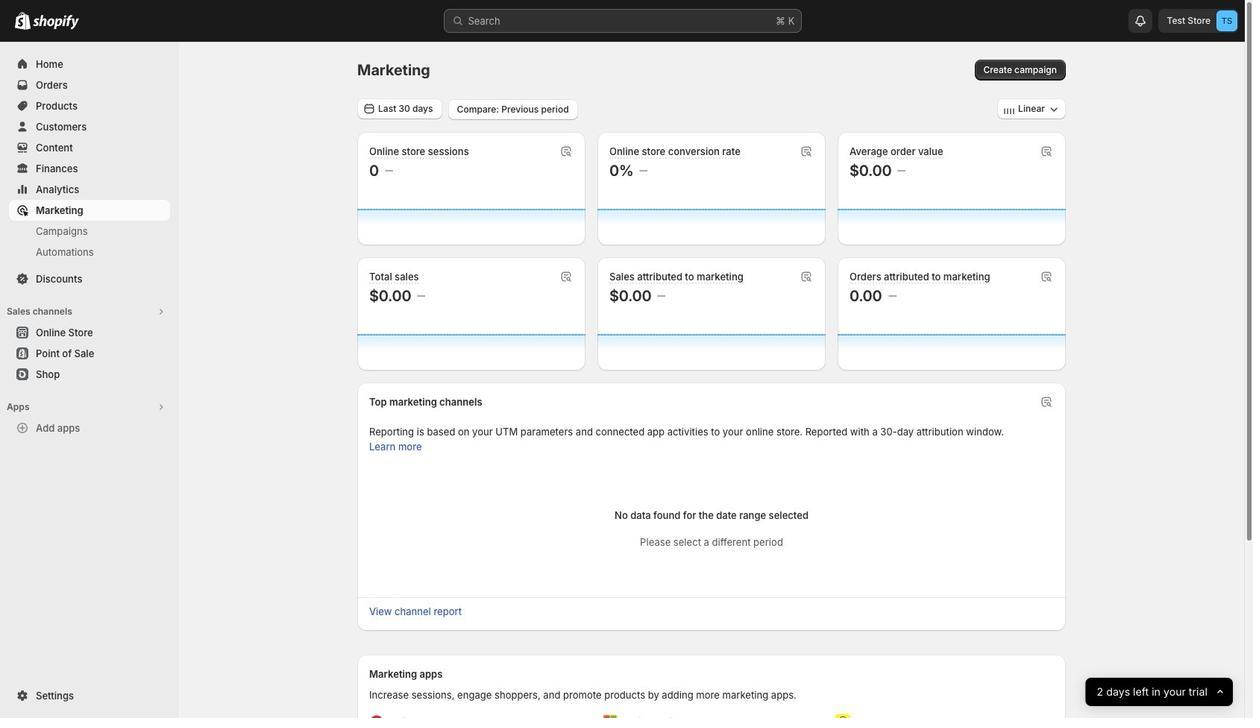Task type: locate. For each thing, give the bounding box(es) containing it.
0 horizontal spatial shopify image
[[15, 12, 31, 30]]

shopify image
[[15, 12, 31, 30], [33, 15, 79, 30]]



Task type: vqa. For each thing, say whether or not it's contained in the screenshot.
choose retail
no



Task type: describe. For each thing, give the bounding box(es) containing it.
test store image
[[1217, 10, 1238, 31]]

1 horizontal spatial shopify image
[[33, 15, 79, 30]]



